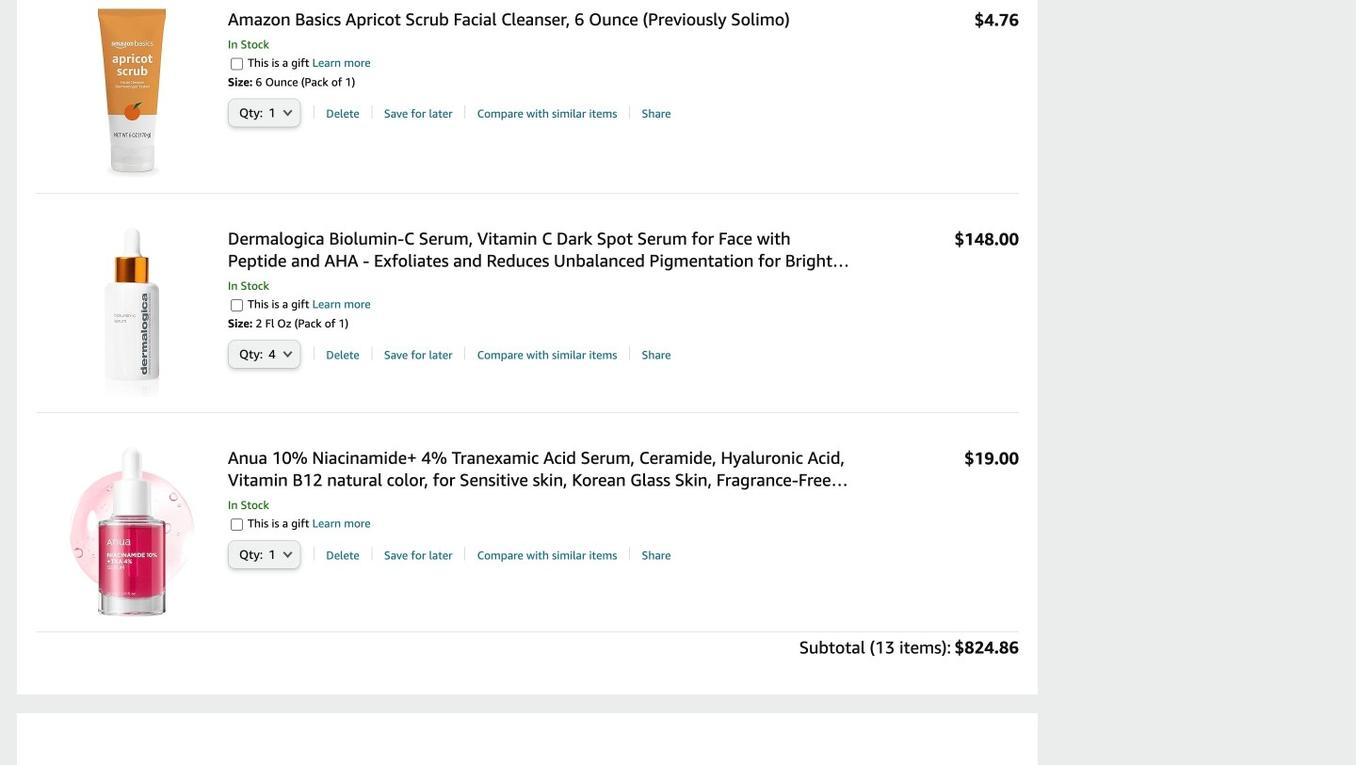 Task type: locate. For each thing, give the bounding box(es) containing it.
| image right delete dermalogica biolumin-c serum, vitamin c dark spot serum for face with peptide and aha - exfoliates and reduces unbalanced pigmentation for brighter, firmer skin, 2 fl oz submit
[[371, 347, 372, 360]]

dropdown image
[[283, 109, 293, 116], [283, 551, 293, 558]]

| image left delete amazon basics apricot scrub facial cleanser, 6 ounce (previously solimo) submit
[[314, 105, 314, 119]]

dropdown image left delete anua 10% niacinamide+ 4% tranexamic acid serum, ceramide, hyaluronic acid, vitamin b12 natural color, for sensitive skin, korean glass skin, fragrance-free (30ml /1.01 fl.oz.) submit
[[283, 551, 293, 558]]

| image right dropdown image
[[314, 347, 314, 360]]

| image right delete anua 10% niacinamide+ 4% tranexamic acid serum, ceramide, hyaluronic acid, vitamin b12 natural color, for sensitive skin, korean glass skin, fragrance-free (30ml /1.01 fl.oz.) submit
[[371, 548, 372, 561]]

dermalogica biolumin-c serum, vitamin c dark spot serum for face with peptide and aha - exfoliates and reduces unbalanced pigmentation for brighter, firmer skin, 2 fl oz, opens in a new tab image
[[47, 228, 217, 398]]

1 vertical spatial dropdown image
[[283, 551, 293, 558]]

Delete Dermalogica Biolumin-C Serum, Vitamin C Dark Spot Serum for Face with Peptide and AHA - Exfoliates and Reduces Unbalanced Pigmentation for Brighter, Firmer Skin, 2 Fl Oz submit
[[326, 347, 360, 362]]

| image
[[314, 105, 314, 119], [371, 347, 372, 360], [465, 347, 466, 360], [629, 347, 630, 360], [629, 548, 630, 561]]

| image right save for later amazon basics apricot scrub facial cleanser, 6 ounce (previously solimo) submit
[[465, 105, 466, 119]]

| image right the "compare with similar items dermalogica biolumin-c serum, vitamin c dark spot serum for face with peptide and aha - exfoliates and reduces unbalanced pigmentation for brighter, firmer skin, 2 fl oz" submit
[[629, 347, 630, 360]]

1 dropdown image from the top
[[283, 109, 293, 116]]

dropdown image for delete amazon basics apricot scrub facial cleanser, 6 ounce (previously solimo) submit
[[283, 109, 293, 116]]

2 dropdown image from the top
[[283, 551, 293, 558]]

Compare with similar items Amazon Basics Apricot Scrub Facial Cleanser, 6 Ounce (Previously Solimo) submit
[[477, 106, 617, 121]]

dropdown image
[[283, 350, 293, 358]]

Save for later Amazon Basics Apricot Scrub Facial Cleanser, 6 Ounce (Previously Solimo) submit
[[384, 106, 453, 121]]

| image
[[371, 105, 372, 119], [465, 105, 466, 119], [629, 105, 630, 119], [314, 347, 314, 360], [314, 548, 314, 561], [371, 548, 372, 561], [465, 548, 466, 561]]

dropdown image left delete amazon basics apricot scrub facial cleanser, 6 ounce (previously solimo) submit
[[283, 109, 293, 116]]

None checkbox
[[231, 519, 243, 531]]

amazon basics apricot scrub facial cleanser, 6 ounce (previously solimo), opens in a new tab image
[[47, 8, 217, 178]]

0 vertical spatial dropdown image
[[283, 109, 293, 116]]

| image right save for later anua 10% niacinamide+ 4% tranexamic acid serum, ceramide, hyaluronic acid, vitamin b12 natural color, for sensitive skin, korean glass skin, fragrance-free (30ml /1.01 fl.oz.) submit
[[465, 548, 466, 561]]

| image right compare with similar items amazon basics apricot scrub facial cleanser, 6 ounce (previously solimo) submit
[[629, 105, 630, 119]]

| image right save for later dermalogica biolumin-c serum, vitamin c dark spot serum for face with peptide and aha - exfoliates and reduces unbalanced pigmentation for brighter, firmer skin, 2 fl oz submit
[[465, 347, 466, 360]]

Delete Anua 10% Niacinamide+ 4% Tranexamic Acid Serum, Ceramide, Hyaluronic Acid, Vitamin B12 natural color, for Sensitive skin, Korean Glass Skin, Fragrance-Free (30ml /1.01 fl.oz.) submit
[[326, 548, 360, 563]]

None checkbox
[[231, 58, 243, 70], [231, 299, 243, 312], [231, 58, 243, 70], [231, 299, 243, 312]]



Task type: vqa. For each thing, say whether or not it's contained in the screenshot.
OPTION
yes



Task type: describe. For each thing, give the bounding box(es) containing it.
dropdown image for delete anua 10% niacinamide+ 4% tranexamic acid serum, ceramide, hyaluronic acid, vitamin b12 natural color, for sensitive skin, korean glass skin, fragrance-free (30ml /1.01 fl.oz.) submit
[[283, 551, 293, 558]]

Compare with similar items Anua 10% Niacinamide+ 4% Tranexamic Acid Serum, Ceramide, Hyaluronic Acid, Vitamin B12 natural color, for Sensitive skin, Korean Glass Skin, Fragrance-Free (30ml /1.01 fl.oz.) submit
[[477, 548, 617, 563]]

Save for later Anua 10% Niacinamide+ 4% Tranexamic Acid Serum, Ceramide, Hyaluronic Acid, Vitamin B12 natural color, for Sensitive skin, Korean Glass Skin, Fragrance-Free (30ml /1.01 fl.oz.) submit
[[384, 548, 453, 563]]

anua 10% niacinamide+ 4% tranexamic acid serum, ceramide, hyaluronic acid, vitamin b12 natural color, for sensitive skin, korean glass skin, fragrance-free (30ml /1.01 fl.oz.), opens in a new tab image
[[47, 447, 217, 617]]

| image right delete amazon basics apricot scrub facial cleanser, 6 ounce (previously solimo) submit
[[371, 105, 372, 119]]

Compare with similar items Dermalogica Biolumin-C Serum, Vitamin C Dark Spot Serum for Face with Peptide and AHA - Exfoliates and Reduces Unbalanced Pigmentation for Brighter, Firmer Skin, 2 Fl Oz submit
[[477, 347, 617, 362]]

| image left delete anua 10% niacinamide+ 4% tranexamic acid serum, ceramide, hyaluronic acid, vitamin b12 natural color, for sensitive skin, korean glass skin, fragrance-free (30ml /1.01 fl.oz.) submit
[[314, 548, 314, 561]]

Save for later Dermalogica Biolumin-C Serum, Vitamin C Dark Spot Serum for Face with Peptide and AHA - Exfoliates and Reduces Unbalanced Pigmentation for Brighter, Firmer Skin, 2 Fl Oz submit
[[384, 347, 453, 362]]

Delete Amazon Basics Apricot Scrub Facial Cleanser, 6 Ounce (Previously Solimo) submit
[[326, 106, 360, 121]]

| image right compare with similar items anua 10% niacinamide+ 4% tranexamic acid serum, ceramide, hyaluronic acid, vitamin b12 natural color, for sensitive skin, korean glass skin, fragrance-free (30ml /1.01 fl.oz.) submit
[[629, 548, 630, 561]]



